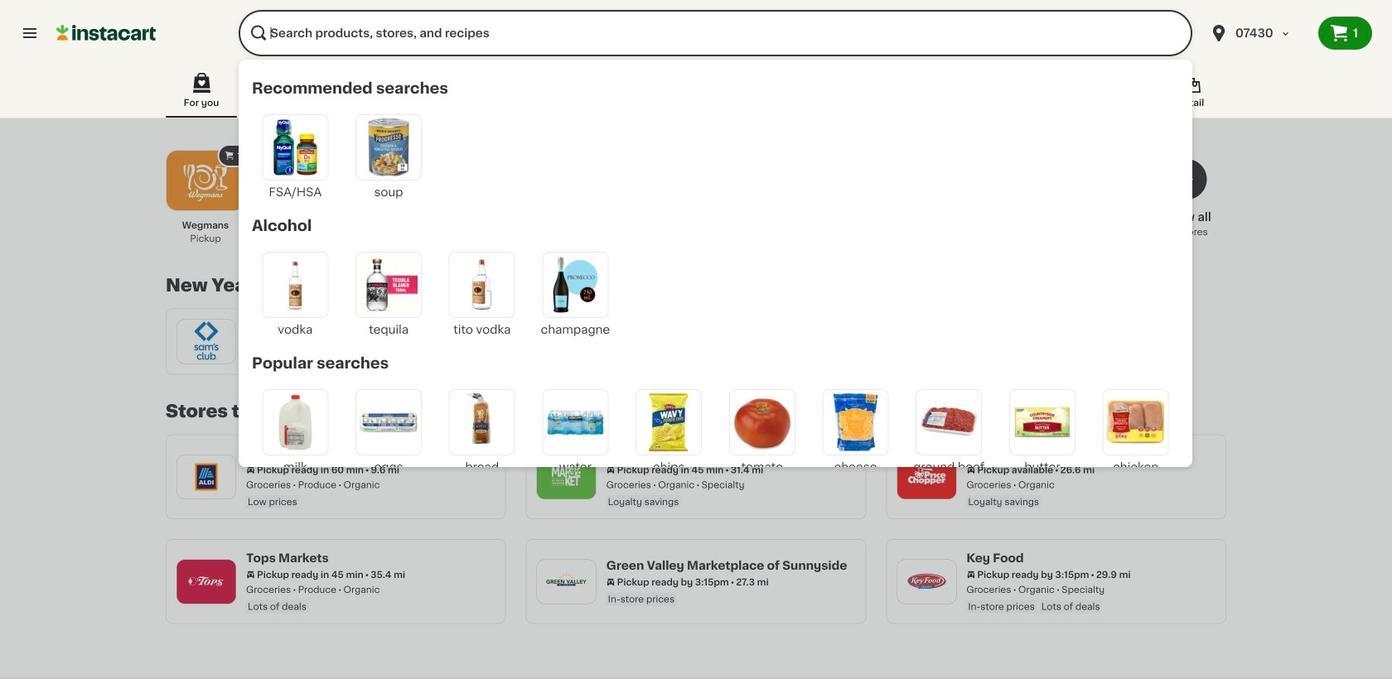 Task type: locate. For each thing, give the bounding box(es) containing it.
0 vertical spatial group
[[252, 80, 1179, 204]]

Search field
[[239, 10, 1192, 56]]

2 search list box from the top
[[252, 108, 1179, 204]]

search list box
[[252, 80, 1179, 479], [252, 108, 1179, 204], [252, 245, 1179, 341], [252, 383, 1179, 479]]

1 vertical spatial group
[[252, 217, 1179, 341]]

group
[[252, 80, 1179, 204], [252, 217, 1179, 341], [252, 355, 1179, 479]]

2 group from the top
[[252, 217, 1179, 341]]

tab panel
[[157, 144, 1235, 624]]

2 vertical spatial group
[[252, 355, 1179, 479]]

3 search list box from the top
[[252, 245, 1179, 341]]

search products, stores, and recipes element
[[0, 10, 1392, 679]]

None search field
[[239, 10, 1192, 56]]



Task type: vqa. For each thing, say whether or not it's contained in the screenshot.
the rightmost by
no



Task type: describe. For each thing, give the bounding box(es) containing it.
none search field inside search products, stores, and recipes element
[[239, 10, 1192, 56]]

4 search list box from the top
[[252, 383, 1179, 479]]

1 search list box from the top
[[252, 80, 1179, 479]]

instacart image
[[56, 23, 156, 43]]

shop categories tab list
[[166, 70, 1226, 118]]

3 group from the top
[[252, 355, 1179, 479]]

1 group from the top
[[252, 80, 1179, 204]]



